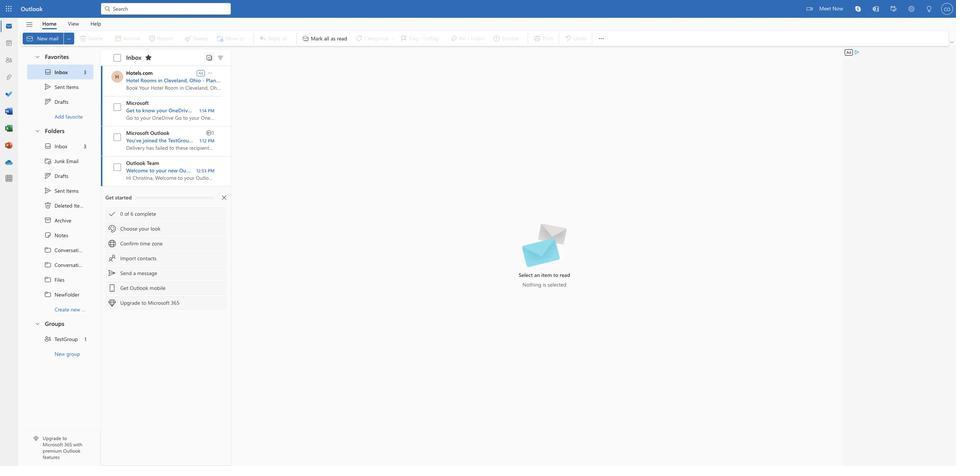 Task type: vqa. For each thing, say whether or not it's contained in the screenshot.


Task type: locate. For each thing, give the bounding box(es) containing it.
2  button from the top
[[31, 124, 43, 138]]

ad inside message list no conversations selected list box
[[198, 70, 203, 76]]

4  from the top
[[44, 291, 52, 298]]

1 vertical spatial 3
[[84, 143, 86, 150]]

 down 
[[44, 172, 52, 180]]

 button left groups
[[31, 317, 43, 331]]

hotels.com image
[[111, 71, 123, 83]]

2 vertical spatial  button
[[31, 317, 43, 331]]

select a conversation image left you've
[[114, 134, 121, 141]]

1 vertical spatial 365
[[64, 442, 72, 448]]

pm down 
[[208, 138, 215, 144]]

1 vertical spatial sent
[[55, 187, 65, 194]]


[[44, 217, 52, 224]]

0 vertical spatial  drafts
[[44, 98, 68, 105]]

hotel
[[126, 77, 139, 84]]

mail
[[49, 35, 59, 42]]

to right 1:14
[[208, 107, 213, 114]]

2  from the top
[[44, 143, 52, 150]]

 tree item up deleted
[[27, 183, 94, 198]]

1  from the top
[[44, 83, 52, 91]]

 tree item down notes
[[27, 243, 103, 258]]

read for 
[[337, 35, 347, 42]]

1  drafts from the top
[[44, 98, 68, 105]]

365 inside upgrade to microsoft 365 with premium outlook features
[[64, 442, 72, 448]]

items right deleted
[[74, 202, 86, 209]]

read right as
[[337, 35, 347, 42]]

1 drafts from the top
[[55, 98, 68, 105]]

1  button from the top
[[31, 50, 43, 63]]

1 vertical spatial  tree item
[[27, 139, 94, 154]]

0 horizontal spatial 365
[[64, 442, 72, 448]]

ohio
[[190, 77, 201, 84]]

create new folder tree item
[[27, 302, 95, 317]]

1  tree item from the top
[[27, 243, 103, 258]]

0
[[120, 210, 123, 218]]

application
[[0, 0, 956, 467]]

your right know
[[156, 107, 167, 114]]

mobile
[[265, 107, 281, 114], [150, 285, 166, 292]]

testgroup
[[168, 137, 192, 144], [55, 336, 78, 343]]

to left know
[[136, 107, 141, 114]]

1 horizontal spatial group
[[194, 137, 208, 144]]

 tree item down junk
[[27, 169, 94, 183]]

2  inbox from the top
[[44, 143, 67, 150]]

2  from the top
[[44, 172, 52, 180]]

email
[[66, 158, 79, 165]]

welcome to your new outlook.com account
[[126, 167, 230, 174]]

1 vertical spatial get
[[105, 194, 114, 201]]

change.
[[220, 77, 239, 84]]

 tree item up add
[[27, 94, 94, 109]]

with
[[73, 442, 82, 448]]

0 vertical spatial 
[[44, 68, 52, 76]]

 tree item
[[27, 228, 94, 243]]

 for  dropdown button
[[207, 70, 213, 76]]

tree
[[27, 139, 103, 317]]

new left the 'mail'
[[37, 35, 47, 42]]

pm right 12:53
[[208, 168, 215, 174]]

1 vertical spatial new
[[71, 306, 80, 313]]

 inside favorites tree item
[[35, 54, 40, 60]]

new inside tree item
[[71, 306, 80, 313]]

 testgroup
[[44, 336, 78, 343]]

1 vertical spatial inbox
[[55, 68, 68, 76]]

 button inside folders tree item
[[31, 124, 43, 138]]

new left folder
[[71, 306, 80, 313]]

inbox inside favorites tree
[[55, 68, 68, 76]]

select a conversation checkbox down select a conversation option
[[111, 161, 126, 173]]

1 vertical spatial select a conversation checkbox
[[111, 161, 126, 173]]

1 3 from the top
[[84, 68, 86, 76]]

 button
[[867, 0, 885, 19]]

item
[[541, 272, 552, 279]]

 inside folders tree item
[[35, 128, 40, 134]]

mobile up upgrade to microsoft 365
[[150, 285, 166, 292]]

hotel rooms in cleveland, ohio - plans change. book cancellable
[[126, 77, 281, 84]]

3 down folders tree item
[[84, 143, 86, 150]]

add favorite
[[55, 113, 83, 120]]

testgroup up 'new group'
[[55, 336, 78, 343]]

new down  tree item
[[55, 351, 65, 358]]

0 vertical spatial get
[[126, 107, 134, 114]]

select a conversation image
[[114, 104, 121, 111], [114, 134, 121, 141], [114, 164, 121, 171]]

get right 
[[120, 285, 128, 292]]

1 vertical spatial testgroup
[[55, 336, 78, 343]]

1 sent from the top
[[55, 83, 65, 90]]

 button for folders
[[31, 124, 43, 138]]

365
[[171, 300, 179, 307], [64, 442, 72, 448]]

3
[[84, 68, 86, 76], [84, 143, 86, 150]]

new
[[168, 167, 178, 174], [71, 306, 80, 313]]

0 vertical spatial  tree item
[[27, 79, 94, 94]]

to down team
[[150, 167, 154, 174]]

1 vertical spatial 
[[44, 187, 52, 194]]

1 vertical spatial  drafts
[[44, 172, 68, 180]]

 sent items up  tree item
[[44, 187, 79, 194]]

365 inside message list no conversations selected list box
[[171, 300, 179, 307]]

group inside message list no conversations selected list box
[[194, 137, 208, 144]]

mark
[[311, 35, 323, 42]]

1 vertical spatial pm
[[208, 138, 215, 144]]

items up the  deleted items
[[66, 187, 79, 194]]

select a conversation image inside option
[[114, 134, 121, 141]]


[[44, 232, 52, 239]]

outlook up  button
[[21, 5, 43, 13]]

select a conversation image left welcome
[[114, 164, 121, 171]]

microsoft up you've
[[126, 130, 149, 137]]

 tree item up  newfolder
[[27, 272, 94, 287]]


[[598, 35, 605, 42], [207, 70, 213, 76]]

group down 1:14
[[194, 137, 208, 144]]

1 vertical spatial mobile
[[150, 285, 166, 292]]

 drafts inside favorites tree
[[44, 98, 68, 105]]

 tree item
[[27, 79, 94, 94], [27, 183, 94, 198]]

upgrade right 
[[120, 300, 140, 307]]

files image
[[5, 74, 13, 81]]

outlook down the 'send a message'
[[130, 285, 148, 292]]

all
[[324, 35, 329, 42]]

files
[[55, 276, 65, 283]]

 inbox inside favorites tree
[[44, 68, 68, 76]]

 up "add favorite" tree item
[[44, 98, 52, 105]]

Search field
[[112, 5, 226, 12]]

 drafts down junk
[[44, 172, 68, 180]]

select a conversation image up select a conversation option
[[114, 104, 121, 111]]

select a conversation checkbox left know
[[111, 101, 126, 113]]

ad up hotel rooms in cleveland, ohio - plans change. book cancellable
[[198, 70, 203, 76]]

testgroup inside message list no conversations selected list box
[[168, 137, 192, 144]]

0 horizontal spatial new
[[71, 306, 80, 313]]

0 vertical spatial inbox
[[126, 53, 141, 61]]

welcome
[[126, 167, 148, 174]]

get left 'started'
[[105, 194, 114, 201]]

 tree item down 'favorites' at the left of the page
[[27, 65, 94, 79]]

choose your look
[[120, 225, 160, 232]]

 tree item
[[27, 332, 94, 347]]

sent
[[55, 83, 65, 90], [55, 187, 65, 194]]

1 vertical spatial new
[[55, 351, 65, 358]]

drafts up "add favorite" tree item
[[55, 98, 68, 105]]

 tree item
[[27, 213, 94, 228]]

mobile right and
[[265, 107, 281, 114]]

1 vertical spatial 
[[44, 143, 52, 150]]

0 horizontal spatial upgrade
[[43, 436, 61, 442]]

2 vertical spatial items
[[74, 202, 86, 209]]

0 horizontal spatial read
[[337, 35, 347, 42]]

 down  files
[[44, 291, 52, 298]]

you've
[[126, 137, 141, 144]]

2  from the top
[[44, 187, 52, 194]]

sent up add
[[55, 83, 65, 90]]

0 vertical spatial  sent items
[[44, 83, 79, 91]]

0 vertical spatial select a conversation checkbox
[[111, 101, 126, 113]]

0 vertical spatial  tree item
[[27, 94, 94, 109]]

 tree item for 
[[27, 94, 94, 109]]

 inside groups tree item
[[35, 321, 40, 327]]

history
[[86, 247, 103, 254]]

 left groups
[[35, 321, 40, 327]]

3 pm from the top
[[208, 168, 215, 174]]

2  drafts from the top
[[44, 172, 68, 180]]

 newfolder
[[44, 291, 79, 298]]

0 vertical spatial testgroup
[[168, 137, 192, 144]]

inbox up  junk email
[[55, 143, 67, 150]]

 down 'favorites' at the left of the page
[[44, 83, 52, 91]]

2 vertical spatial select a conversation image
[[114, 164, 121, 171]]

 drafts for 
[[44, 98, 68, 105]]

get for get started
[[105, 194, 114, 201]]


[[108, 300, 116, 307]]

 button inside favorites tree item
[[31, 50, 43, 63]]

1 horizontal spatial 365
[[171, 300, 179, 307]]

1
[[84, 336, 86, 343]]

1 horizontal spatial 
[[598, 35, 605, 42]]

1 vertical spatial  tree item
[[27, 169, 94, 183]]

 drafts
[[44, 98, 68, 105], [44, 172, 68, 180]]

read inside the select an item to read nothing is selected
[[560, 272, 570, 279]]

0 vertical spatial  button
[[31, 50, 43, 63]]

 button
[[215, 52, 226, 63]]

0 vertical spatial select a conversation image
[[114, 104, 121, 111]]

0 vertical spatial 
[[44, 83, 52, 91]]

 notes
[[44, 232, 68, 239]]

group inside tree item
[[66, 351, 80, 358]]

3  from the top
[[44, 276, 52, 284]]

0 vertical spatial ad
[[847, 50, 851, 55]]

outlook inside upgrade to microsoft 365 with premium outlook features
[[63, 448, 80, 454]]

sent up  tree item
[[55, 187, 65, 194]]

0 vertical spatial group
[[194, 137, 208, 144]]

select all messages image
[[114, 54, 121, 62]]

co image
[[941, 3, 953, 15]]

more apps image
[[5, 175, 13, 183]]

upgrade for upgrade to microsoft 365 with premium outlook features
[[43, 436, 61, 442]]

0 horizontal spatial testgroup
[[55, 336, 78, 343]]

0 vertical spatial pm
[[208, 108, 215, 114]]

3 inside favorites tree
[[84, 68, 86, 76]]

1 vertical spatial ad
[[198, 70, 203, 76]]

1  from the top
[[44, 246, 52, 254]]

0 vertical spatial 
[[598, 35, 605, 42]]

 left files
[[44, 276, 52, 284]]

to for get to know your onedrive – how to back up your pc and mobile
[[136, 107, 141, 114]]

 for favorites
[[35, 54, 40, 60]]

1 vertical spatial drafts
[[55, 172, 68, 179]]


[[926, 6, 932, 12]]

1 pm from the top
[[208, 108, 215, 114]]

set your advertising preferences image
[[854, 49, 860, 55]]

1 vertical spatial  sent items
[[44, 187, 79, 194]]

upgrade up the premium
[[43, 436, 61, 442]]

message list section
[[101, 48, 281, 466]]

tree containing 
[[27, 139, 103, 317]]

3 down favorites tree item
[[84, 68, 86, 76]]

0 horizontal spatial group
[[66, 351, 80, 358]]

select a conversation checkbox for welcome to your new outlook.com account
[[111, 161, 126, 173]]

drafts
[[55, 98, 68, 105], [55, 172, 68, 179]]

2 select a conversation image from the top
[[114, 134, 121, 141]]

 tree item up "add favorite" tree item
[[27, 79, 94, 94]]

0 vertical spatial sent
[[55, 83, 65, 90]]

outlook up the
[[150, 130, 169, 137]]

1  from the top
[[44, 68, 52, 76]]

 inside dropdown button
[[207, 70, 213, 76]]

 inside favorites tree
[[44, 98, 52, 105]]


[[44, 98, 52, 105], [44, 172, 52, 180]]

home button
[[37, 18, 62, 29]]

 drafts up add
[[44, 98, 68, 105]]

0 vertical spatial drafts
[[55, 98, 68, 105]]

contacts
[[137, 255, 157, 262]]

1 vertical spatial  tree item
[[27, 183, 94, 198]]

inbox heading
[[122, 52, 154, 63]]

 for first  tree item
[[44, 68, 52, 76]]

message
[[137, 270, 157, 277]]

 drafts for 
[[44, 172, 68, 180]]

 button down  new mail
[[31, 50, 43, 63]]

premium
[[43, 448, 62, 454]]

1 horizontal spatial new
[[55, 351, 65, 358]]

 tree item for 
[[27, 169, 94, 183]]

groups tree item
[[27, 317, 94, 332]]

2 select a conversation checkbox from the top
[[111, 161, 126, 173]]

started
[[115, 194, 132, 201]]


[[891, 6, 897, 12]]


[[807, 6, 813, 12]]

tab list containing home
[[37, 18, 107, 29]]

 button for groups
[[31, 317, 43, 331]]

0 vertical spatial 3
[[84, 68, 86, 76]]

2 sent from the top
[[55, 187, 65, 194]]

1  sent items from the top
[[44, 83, 79, 91]]

3  button from the top
[[31, 317, 43, 331]]

0 vertical spatial read
[[337, 35, 347, 42]]

2 3 from the top
[[84, 143, 86, 150]]

 down 'favorites' at the left of the page
[[44, 68, 52, 76]]

upgrade inside upgrade to microsoft 365 with premium outlook features
[[43, 436, 61, 442]]

read inside  mark all as read
[[337, 35, 347, 42]]

to right the 'item'
[[553, 272, 558, 279]]

 tree item
[[27, 243, 103, 258], [27, 258, 94, 272], [27, 272, 94, 287], [27, 287, 94, 302]]

2 drafts from the top
[[55, 172, 68, 179]]

pm
[[208, 108, 215, 114], [208, 138, 215, 144], [208, 168, 215, 174]]

2  tree item from the top
[[27, 169, 94, 183]]

1  tree item from the top
[[27, 94, 94, 109]]

 up 
[[44, 187, 52, 194]]

outlook
[[21, 5, 43, 13], [150, 130, 169, 137], [126, 160, 145, 167], [130, 285, 148, 292], [63, 448, 80, 454]]

premium features image
[[33, 437, 39, 442]]

 tree item up junk
[[27, 139, 94, 154]]

3 for first  tree item from the bottom
[[84, 143, 86, 150]]

upgrade inside message list no conversations selected list box
[[120, 300, 140, 307]]

get to know your onedrive – how to back up your pc and mobile
[[126, 107, 281, 114]]

to inside the select an item to read nothing is selected
[[553, 272, 558, 279]]

import contacts
[[120, 255, 157, 262]]

 sent items up "add favorite" tree item
[[44, 83, 79, 91]]

0 vertical spatial 
[[44, 98, 52, 105]]

get started
[[105, 194, 132, 201]]

favorites tree
[[27, 47, 94, 124]]

1:14
[[199, 108, 207, 114]]

1 vertical spatial read
[[560, 272, 570, 279]]

0 vertical spatial 365
[[171, 300, 179, 307]]

group down  testgroup
[[66, 351, 80, 358]]

2 vertical spatial inbox
[[55, 143, 67, 150]]

in
[[158, 77, 162, 84]]

testgroup right the
[[168, 137, 192, 144]]

0 of 6 complete
[[120, 210, 156, 218]]

read
[[337, 35, 347, 42], [560, 272, 570, 279]]


[[206, 55, 213, 61]]

to inside upgrade to microsoft 365 with premium outlook features
[[62, 436, 67, 442]]

 left folders
[[35, 128, 40, 134]]

4  tree item from the top
[[27, 287, 94, 302]]

 button for favorites
[[31, 50, 43, 63]]

1  from the top
[[44, 98, 52, 105]]

items
[[66, 83, 79, 90], [66, 187, 79, 194], [74, 202, 86, 209]]

as
[[331, 35, 336, 42]]

 up 
[[44, 143, 52, 150]]

pm right 1:14
[[208, 108, 215, 114]]

0 vertical spatial mobile
[[265, 107, 281, 114]]

1 vertical spatial 
[[207, 70, 213, 76]]

1 vertical spatial 
[[44, 172, 52, 180]]

inbox for first  tree item from the bottom
[[55, 143, 67, 150]]

word image
[[5, 108, 13, 115]]

1 horizontal spatial read
[[560, 272, 570, 279]]

0 vertical spatial items
[[66, 83, 79, 90]]

confirm
[[120, 240, 139, 247]]

tab list
[[37, 18, 107, 29]]

plans
[[206, 77, 218, 84]]

 new mail
[[26, 35, 59, 42]]

0 horizontal spatial ad
[[198, 70, 203, 76]]

0 horizontal spatial new
[[37, 35, 47, 42]]

0 horizontal spatial 
[[207, 70, 213, 76]]

read up selected
[[560, 272, 570, 279]]

ad left set your advertising preferences image
[[847, 50, 851, 55]]

items inside the  deleted items
[[74, 202, 86, 209]]

1 vertical spatial  button
[[31, 124, 43, 138]]

1 vertical spatial upgrade
[[43, 436, 61, 442]]

 tree item up files
[[27, 258, 94, 272]]

inbox
[[126, 53, 141, 61], [55, 68, 68, 76], [55, 143, 67, 150]]

 for  files
[[44, 276, 52, 284]]

 search field
[[101, 0, 231, 17]]

 inside favorites tree
[[44, 68, 52, 76]]

1 vertical spatial group
[[66, 351, 80, 358]]

-
[[202, 77, 204, 84]]

inbox for first  tree item
[[55, 68, 68, 76]]

2 vertical spatial pm
[[208, 168, 215, 174]]

people image
[[5, 57, 13, 64]]

 up  files
[[44, 261, 52, 269]]

2  from the top
[[44, 261, 52, 269]]


[[44, 83, 52, 91], [44, 187, 52, 194]]

outlook right the premium
[[63, 448, 80, 454]]

 tree item down files
[[27, 287, 94, 302]]

2  tree item from the top
[[27, 258, 94, 272]]

drafts down  junk email
[[55, 172, 68, 179]]

 inbox
[[44, 68, 68, 76], [44, 143, 67, 150]]

0 vertical spatial new
[[37, 35, 47, 42]]

 for groups
[[35, 321, 40, 327]]

microsoft outlook
[[126, 130, 169, 137]]

Select a conversation checkbox
[[111, 101, 126, 113], [111, 161, 126, 173]]

how
[[196, 107, 207, 114]]

 tree item
[[27, 65, 94, 79], [27, 139, 94, 154]]

to left with
[[62, 436, 67, 442]]

2 pm from the top
[[208, 138, 215, 144]]


[[145, 54, 152, 61]]

microsoft up features
[[43, 442, 63, 448]]

new left outlook.com
[[168, 167, 178, 174]]

home
[[42, 20, 57, 27]]

 button left folders
[[31, 124, 43, 138]]

your left the look
[[139, 225, 149, 232]]

new group tree item
[[27, 347, 94, 362]]

1 select a conversation checkbox from the top
[[111, 101, 126, 113]]

move & delete group
[[23, 31, 252, 46]]

time
[[140, 240, 150, 247]]

 right the 'mail'
[[66, 36, 72, 42]]

to down get outlook mobile
[[142, 300, 146, 307]]

items up favorite
[[66, 83, 79, 90]]

0 vertical spatial  inbox
[[44, 68, 68, 76]]

drafts for 
[[55, 172, 68, 179]]

0 vertical spatial upgrade
[[120, 300, 140, 307]]

 button inside groups tree item
[[31, 317, 43, 331]]

get left know
[[126, 107, 134, 114]]

365 for upgrade to microsoft 365 with premium outlook features
[[64, 442, 72, 448]]

inbox down favorites tree item
[[55, 68, 68, 76]]

select a conversation checkbox for get to know your onedrive – how to back up your pc and mobile
[[111, 101, 126, 113]]

select a conversation image for welcome to your new outlook.com account
[[114, 164, 121, 171]]

1 horizontal spatial new
[[168, 167, 178, 174]]

1 vertical spatial select a conversation image
[[114, 134, 121, 141]]

 tree item
[[27, 94, 94, 109], [27, 169, 94, 183]]

 inside popup button
[[598, 35, 605, 42]]


[[873, 6, 879, 12]]

excel image
[[5, 125, 13, 133]]

1 select a conversation image from the top
[[114, 104, 121, 111]]

inbox left ""
[[126, 53, 141, 61]]

drafts inside favorites tree
[[55, 98, 68, 105]]

 down  new mail
[[35, 54, 40, 60]]

0 vertical spatial  tree item
[[27, 65, 94, 79]]

1 horizontal spatial upgrade
[[120, 300, 140, 307]]

3 select a conversation image from the top
[[114, 164, 121, 171]]


[[217, 54, 224, 62]]

0 vertical spatial new
[[168, 167, 178, 174]]

view
[[68, 20, 79, 27]]

 inbox for first  tree item from the bottom
[[44, 143, 67, 150]]

sent inside favorites tree
[[55, 83, 65, 90]]


[[108, 270, 116, 277]]

 inbox up junk
[[44, 143, 67, 150]]

1 vertical spatial  inbox
[[44, 143, 67, 150]]

1  inbox from the top
[[44, 68, 68, 76]]

 inbox down 'favorites' at the left of the page
[[44, 68, 68, 76]]

2 vertical spatial get
[[120, 285, 128, 292]]


[[26, 35, 33, 42]]


[[950, 40, 954, 44]]

to do image
[[5, 91, 13, 98]]

1 horizontal spatial testgroup
[[168, 137, 192, 144]]

pm for outlook.com
[[208, 168, 215, 174]]

 down 
[[44, 246, 52, 254]]



Task type: describe. For each thing, give the bounding box(es) containing it.
 mark all as read
[[302, 35, 347, 42]]


[[909, 6, 915, 12]]

account
[[211, 167, 230, 174]]

choose
[[120, 225, 137, 232]]

3  tree item from the top
[[27, 272, 94, 287]]

pm for group
[[208, 138, 215, 144]]


[[206, 130, 214, 137]]

folders tree item
[[27, 124, 94, 139]]

new group
[[55, 351, 80, 358]]

to for welcome to your new outlook.com account
[[150, 167, 154, 174]]

1:12 pm
[[199, 138, 215, 144]]

drafts for 
[[55, 98, 68, 105]]

 button
[[207, 69, 213, 76]]


[[44, 336, 52, 343]]

 for 
[[44, 261, 52, 269]]

select a conversation image for you've joined the testgroup group
[[114, 134, 121, 141]]


[[104, 5, 111, 13]]

1:12
[[199, 138, 207, 144]]

microsoft down get outlook mobile
[[148, 300, 170, 307]]

 button
[[849, 0, 867, 18]]

to for upgrade to microsoft 365 with premium outlook features
[[62, 436, 67, 442]]

to for upgrade to microsoft 365
[[142, 300, 146, 307]]


[[108, 210, 116, 218]]

help
[[90, 20, 101, 27]]

1  tree item from the top
[[27, 79, 94, 94]]

confirm time zone
[[120, 240, 163, 247]]

import
[[120, 255, 136, 262]]

notes
[[55, 232, 68, 239]]

 for  conversation history
[[44, 246, 52, 254]]

outlook.com
[[179, 167, 210, 174]]

1 horizontal spatial mobile
[[265, 107, 281, 114]]

pm for onedrive
[[208, 108, 215, 114]]

folders
[[45, 127, 65, 135]]

 for  popup button
[[598, 35, 605, 42]]

365 for upgrade to microsoft 365
[[171, 300, 179, 307]]

get outlook mobile
[[120, 285, 166, 292]]

groups
[[45, 320, 64, 328]]

mail image
[[5, 23, 13, 30]]

3 for first  tree item
[[84, 68, 86, 76]]

 button
[[22, 18, 37, 31]]

your down team
[[156, 167, 167, 174]]

create new folder
[[55, 306, 95, 313]]

2  tree item from the top
[[27, 183, 94, 198]]

meet now
[[819, 5, 843, 12]]

 inside  dropdown button
[[66, 36, 72, 42]]

complete
[[135, 210, 156, 218]]

calendar image
[[5, 40, 13, 47]]

select an item to read nothing is selected
[[519, 272, 570, 288]]

the
[[159, 137, 167, 144]]

archive
[[55, 217, 71, 224]]

 for 
[[44, 98, 52, 105]]

upgrade to microsoft 365 with premium outlook features
[[43, 436, 82, 461]]

tags group
[[298, 31, 526, 46]]

book
[[240, 77, 252, 84]]

new inside tree item
[[55, 351, 65, 358]]

microsoft inside upgrade to microsoft 365 with premium outlook features
[[43, 442, 63, 448]]

help button
[[85, 18, 107, 29]]

 button
[[594, 31, 609, 46]]

favorites tree item
[[27, 50, 94, 65]]

 button
[[920, 0, 938, 19]]

6
[[130, 210, 133, 218]]

add
[[55, 113, 64, 120]]

view button
[[62, 18, 84, 29]]

12:53
[[196, 168, 207, 174]]

is
[[543, 281, 546, 288]]

inbox 
[[126, 53, 152, 61]]

get for get outlook mobile
[[120, 285, 128, 292]]

outlook inside banner
[[21, 5, 43, 13]]

upgrade to microsoft 365
[[120, 300, 179, 307]]

 button
[[204, 52, 215, 63]]


[[302, 35, 309, 42]]

selected
[[548, 281, 566, 288]]

 button
[[218, 192, 230, 204]]

testgroup inside  testgroup
[[55, 336, 78, 343]]

 tree item
[[27, 198, 94, 213]]

 for folders
[[35, 128, 40, 134]]

onedrive image
[[5, 159, 13, 167]]

powerpoint image
[[5, 142, 13, 150]]

outlook team
[[126, 160, 159, 167]]


[[108, 225, 116, 233]]

hotels.com
[[126, 69, 153, 76]]

message list no conversations selected list box
[[101, 66, 281, 466]]

 sent items inside favorites tree
[[44, 83, 79, 91]]

you've joined the testgroup group
[[126, 137, 208, 144]]

junk
[[55, 158, 65, 165]]

 tree item
[[27, 154, 94, 169]]

Select all messages checkbox
[[112, 53, 122, 63]]

cleveland,
[[164, 77, 188, 84]]

joined
[[143, 137, 158, 144]]

 button
[[885, 0, 903, 19]]

2  tree item from the top
[[27, 139, 94, 154]]

1  tree item from the top
[[27, 65, 94, 79]]

1 horizontal spatial ad
[[847, 50, 851, 55]]


[[108, 285, 116, 292]]

read for select
[[560, 272, 570, 279]]

get for get to know your onedrive – how to back up your pc and mobile
[[126, 107, 134, 114]]

h
[[115, 73, 119, 80]]

pc
[[247, 107, 253, 114]]

 inside favorites tree
[[44, 83, 52, 91]]

 button
[[949, 39, 955, 46]]

outlook banner
[[0, 0, 956, 19]]

rooms
[[141, 77, 157, 84]]

application containing outlook
[[0, 0, 956, 467]]

2  sent items from the top
[[44, 187, 79, 194]]

 conversation history
[[44, 246, 103, 254]]

inbox inside inbox 
[[126, 53, 141, 61]]

know
[[142, 107, 155, 114]]

new inside message list no conversations selected list box
[[168, 167, 178, 174]]

new inside  new mail
[[37, 35, 47, 42]]

 for first  tree item from the bottom
[[44, 143, 52, 150]]

a
[[133, 270, 136, 277]]

outlook up welcome
[[126, 160, 145, 167]]

upgrade for upgrade to microsoft 365
[[120, 300, 140, 307]]

add favorite tree item
[[27, 109, 94, 124]]


[[108, 240, 116, 248]]


[[44, 157, 52, 165]]

deleted
[[55, 202, 72, 209]]

items inside favorites tree
[[66, 83, 79, 90]]

1 vertical spatial items
[[66, 187, 79, 194]]

 for 
[[44, 172, 52, 180]]

favorites
[[45, 53, 69, 60]]

microsoft up know
[[126, 99, 149, 107]]

onedrive
[[169, 107, 191, 114]]

 archive
[[44, 217, 71, 224]]

 button
[[903, 0, 920, 19]]

favorite
[[65, 113, 83, 120]]

 for  newfolder
[[44, 291, 52, 298]]

nothing
[[522, 281, 541, 288]]

your right 'up'
[[235, 107, 245, 114]]


[[855, 6, 861, 12]]

Select a conversation checkbox
[[111, 131, 126, 143]]

 inbox for first  tree item
[[44, 68, 68, 76]]

select
[[519, 272, 533, 279]]

left-rail-appbar navigation
[[1, 18, 16, 171]]

select a conversation image for get to know your onedrive – how to back up your pc and mobile
[[114, 104, 121, 111]]

0 horizontal spatial mobile
[[150, 285, 166, 292]]



